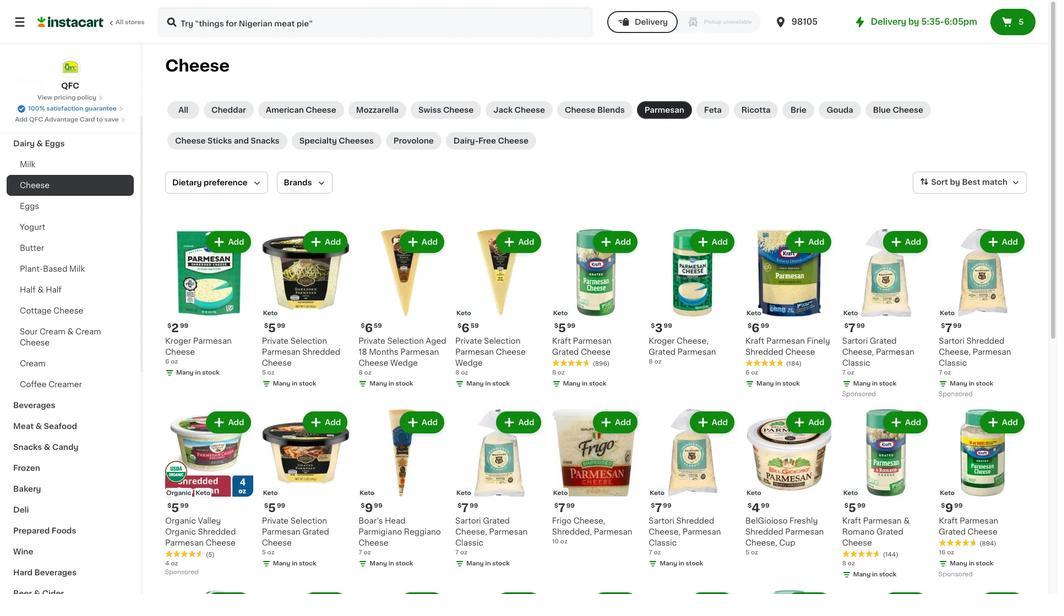 Task type: describe. For each thing, give the bounding box(es) containing it.
boar's
[[359, 518, 383, 525]]

eggs inside "link"
[[45, 140, 65, 148]]

add button for kraft parmesan finely shredded cheese
[[787, 232, 830, 252]]

frigo
[[552, 518, 572, 525]]

99 for add button for sartori shredded cheese, parmesan classic
[[663, 503, 671, 509]]

and
[[234, 137, 249, 145]]

item badge image
[[165, 461, 187, 483]]

99 for add button associated with kraft parmesan grated cheese
[[567, 323, 575, 329]]

selection for grated
[[291, 518, 327, 525]]

add qfc advantage card to save
[[15, 117, 119, 123]]

9 for boar's head parmigiano reggiano cheese
[[365, 503, 373, 514]]

kroger for grated
[[649, 337, 675, 345]]

$ 5 99 for kraft parmesan grated cheese
[[554, 322, 575, 334]]

$ inside $ 3 99
[[651, 323, 655, 329]]

99 for add button for frigo cheese, shredded, parmesan
[[566, 503, 575, 509]]

grated inside kroger cheese, grated parmesan 8 oz
[[649, 348, 676, 356]]

add for sartori grated cheese, parmesan classic
[[518, 419, 534, 426]]

dairy & eggs link
[[7, 133, 134, 154]]

cup
[[779, 540, 795, 547]]

$ 5 99 for private selection parmesan shredded cheese
[[264, 322, 285, 334]]

product group containing 4
[[745, 409, 833, 558]]

keto for add button for sartori shredded cheese, parmesan classic
[[650, 491, 664, 497]]

add button for kraft parmesan grated cheese
[[594, 232, 637, 252]]

keto for add button related to belgioioso freshly shredded parmesan cheese, cup
[[747, 491, 761, 497]]

based
[[43, 265, 67, 273]]

6 oz
[[745, 370, 758, 376]]

creamer
[[48, 381, 82, 389]]

cream down the cottage cheese
[[40, 328, 65, 336]]

shredded,
[[552, 529, 592, 536]]

private selection parmesan grated cheese 5 oz
[[262, 518, 329, 556]]

cheddar
[[211, 106, 246, 114]]

5 inside private selection parmesan grated cheese 5 oz
[[262, 550, 266, 556]]

mozzarella link
[[348, 101, 406, 119]]

parmigiano
[[359, 529, 402, 536]]

belgioioso
[[745, 518, 788, 525]]

shredded inside belgioioso freshly shredded parmesan cheese, cup 5 oz
[[745, 529, 783, 536]]

0 horizontal spatial sartori shredded cheese, parmesan classic 7 oz
[[649, 518, 721, 556]]

dietary preference
[[172, 179, 247, 187]]

qfc link
[[60, 57, 81, 91]]

recipes
[[13, 77, 46, 85]]

kraft for (896)
[[552, 337, 571, 345]]

dietary
[[172, 179, 202, 187]]

all link
[[167, 101, 199, 119]]

private for private selection aged 18 months parmesan cheese wedge
[[359, 337, 385, 345]]

add button for frigo cheese, shredded, parmesan
[[594, 413, 637, 433]]

ricotta link
[[734, 101, 778, 119]]

all stores link
[[37, 7, 145, 37]]

delivery for delivery by 5:35-6:05pm
[[871, 18, 906, 26]]

hard
[[13, 569, 33, 577]]

specialty
[[299, 137, 337, 145]]

grated inside private selection parmesan grated cheese 5 oz
[[302, 529, 329, 536]]

16 oz
[[939, 550, 954, 556]]

butter
[[20, 244, 44, 252]]

& inside kraft parmesan & romano grated cheese
[[904, 518, 910, 525]]

& for seafood
[[35, 423, 42, 431]]

frigo cheese, shredded, parmesan 10 oz
[[552, 518, 632, 545]]

6 down $ 6 99
[[745, 370, 750, 376]]

parmesan inside belgioioso freshly shredded parmesan cheese, cup 5 oz
[[785, 529, 824, 536]]

organic for organic keto
[[166, 491, 191, 497]]

brie link
[[783, 101, 814, 119]]

6 inside kroger parmesan cheese 6 oz
[[165, 359, 169, 365]]

provolone link
[[386, 132, 441, 150]]

cheese inside sour cream & cream cheese
[[20, 339, 50, 347]]

yogurt link
[[7, 217, 134, 238]]

blue cheese link
[[865, 101, 931, 119]]

6:05pm
[[944, 18, 977, 26]]

& for half
[[38, 286, 44, 294]]

7 inside 'boar's head parmigiano reggiano cheese 7 oz'
[[359, 550, 362, 556]]

brands
[[284, 179, 312, 187]]

1 horizontal spatial qfc
[[61, 82, 79, 90]]

sort
[[931, 178, 948, 186]]

foods
[[52, 527, 76, 535]]

to
[[96, 117, 103, 123]]

8 oz for kraft parmesan & romano grated cheese
[[842, 561, 855, 567]]

98105
[[792, 18, 818, 26]]

head
[[385, 518, 406, 525]]

mozzarella
[[356, 106, 399, 114]]

99 for add button corresponding to boar's head parmigiano reggiano cheese
[[374, 503, 382, 509]]

$ 3 99
[[651, 322, 672, 334]]

best
[[962, 178, 980, 186]]

6 for private selection aged 18 months parmesan cheese wedge
[[365, 322, 373, 334]]

cheese inside organic valley organic shredded parmesan cheese
[[206, 540, 235, 547]]

8 inside private selection parmesan cheese wedge 8 oz
[[455, 370, 459, 376]]

bakery link
[[7, 479, 134, 500]]

provolone
[[394, 137, 434, 145]]

parmesan inside private selection parmesan cheese wedge 8 oz
[[455, 348, 494, 356]]

sponsored badge image for kraft parmesan grated cheese
[[939, 572, 972, 578]]

oz inside belgioioso freshly shredded parmesan cheese, cup 5 oz
[[751, 550, 758, 556]]

half & half
[[20, 286, 62, 294]]

private for private selection parmesan cheese wedge
[[455, 337, 482, 345]]

16
[[939, 550, 946, 556]]

add for private selection parmesan grated cheese
[[325, 419, 341, 426]]

selection for shredded
[[291, 337, 327, 345]]

product group containing 3
[[649, 229, 737, 366]]

selection for 18
[[387, 337, 424, 345]]

organic keto
[[166, 491, 210, 497]]

kroger cheese, grated parmesan 8 oz
[[649, 337, 716, 365]]

boar's head parmigiano reggiano cheese 7 oz
[[359, 518, 441, 556]]

deli
[[13, 506, 29, 514]]

shredded inside organic valley organic shredded parmesan cheese
[[198, 529, 236, 536]]

keto for add button corresponding to boar's head parmigiano reggiano cheese
[[360, 491, 374, 497]]

freshly
[[790, 518, 818, 525]]

2
[[171, 322, 179, 334]]

candy
[[52, 444, 78, 451]]

1 vertical spatial sartori grated cheese, parmesan classic 7 oz
[[455, 518, 528, 556]]

romano
[[842, 529, 875, 536]]

parmesan link
[[637, 101, 692, 119]]

59 for private selection aged 18 months parmesan cheese wedge
[[374, 323, 382, 329]]

cream up coffee
[[20, 360, 46, 368]]

1 vertical spatial qfc
[[29, 117, 43, 123]]

kraft parmesan finely shredded cheese
[[745, 337, 830, 356]]

$ inside $ 6 99
[[748, 323, 752, 329]]

oz inside 'boar's head parmigiano reggiano cheese 7 oz'
[[364, 550, 371, 556]]

wine
[[13, 548, 33, 556]]

sponsored badge image for organic valley organic shredded parmesan cheese
[[165, 570, 198, 576]]

sort by
[[931, 178, 960, 186]]

& for candy
[[44, 444, 50, 451]]

meat
[[13, 423, 34, 431]]

frozen link
[[7, 458, 134, 479]]

5 inside private selection parmesan shredded cheese 5 oz
[[262, 370, 266, 376]]

100% satisfaction guarantee button
[[17, 102, 123, 113]]

99 for add button related to private selection parmesan grated cheese
[[277, 503, 285, 509]]

cheese inside private selection parmesan grated cheese 5 oz
[[262, 540, 292, 547]]

jack
[[493, 106, 513, 114]]

kroger parmesan cheese 6 oz
[[165, 337, 232, 365]]

delivery by 5:35-6:05pm link
[[853, 15, 977, 29]]

2 vertical spatial organic
[[165, 529, 196, 536]]

cheeses
[[339, 137, 374, 145]]

add button for private selection parmesan grated cheese
[[304, 413, 346, 433]]

parmesan inside kroger parmesan cheese 6 oz
[[193, 337, 232, 345]]

add for kroger parmesan cheese
[[228, 238, 244, 246]]

wedge inside private selection parmesan cheese wedge 8 oz
[[455, 359, 483, 367]]

eggs link
[[7, 196, 134, 217]]

add button for private selection parmesan shredded cheese
[[304, 232, 346, 252]]

add for boar's head parmigiano reggiano cheese
[[422, 419, 438, 426]]

view
[[37, 95, 52, 101]]

6 for private selection parmesan cheese wedge
[[462, 322, 469, 334]]

swiss cheese
[[418, 106, 474, 114]]

$ inside $ 4 99
[[748, 503, 752, 509]]

keto for add button corresponding to kraft parmesan & romano grated cheese
[[843, 491, 858, 497]]

shredded inside private selection parmesan shredded cheese 5 oz
[[302, 348, 340, 356]]

0 horizontal spatial eggs
[[20, 203, 39, 210]]

0 horizontal spatial 4
[[165, 561, 169, 567]]

plant-based milk
[[20, 265, 85, 273]]

cream link
[[7, 353, 134, 374]]

parmesan inside kroger cheese, grated parmesan 8 oz
[[677, 348, 716, 356]]

$ 6 59 for private selection aged 18 months parmesan cheese wedge
[[361, 322, 382, 334]]

add for private selection aged 18 months parmesan cheese wedge
[[422, 238, 438, 246]]

kraft parmesan grated cheese for 5
[[552, 337, 611, 356]]

cheese inside "private selection aged 18 months parmesan cheese wedge 8 oz"
[[359, 359, 388, 367]]

oz inside private selection parmesan grated cheese 5 oz
[[267, 550, 275, 556]]

ricotta
[[741, 106, 770, 114]]

satisfaction
[[46, 106, 83, 112]]

$ 5 99 for organic valley organic shredded parmesan cheese
[[167, 503, 189, 514]]

oz inside kroger cheese, grated parmesan 8 oz
[[654, 359, 662, 365]]

5 inside button
[[1019, 18, 1024, 26]]

8 inside kroger cheese, grated parmesan 8 oz
[[649, 359, 653, 365]]

match
[[982, 178, 1007, 186]]

parmesan inside "private selection aged 18 months parmesan cheese wedge 8 oz"
[[400, 348, 439, 356]]

100% satisfaction guarantee
[[28, 106, 117, 112]]

(894)
[[980, 541, 996, 547]]

0 vertical spatial beverages
[[13, 402, 55, 410]]

(184)
[[786, 361, 802, 367]]

plant-
[[20, 265, 43, 273]]

cheese inside kraft parmesan finely shredded cheese
[[785, 348, 815, 356]]

valley
[[198, 518, 221, 525]]

0 horizontal spatial milk
[[20, 161, 35, 168]]

stock inside product group
[[202, 370, 220, 376]]

add button for belgioioso freshly shredded parmesan cheese, cup
[[787, 413, 830, 433]]

instacart logo image
[[37, 15, 103, 29]]

cheese inside private selection parmesan shredded cheese 5 oz
[[262, 359, 292, 367]]

8 oz for kraft parmesan grated cheese
[[552, 370, 565, 376]]

blue cheese
[[873, 106, 923, 114]]



Task type: vqa. For each thing, say whether or not it's contained in the screenshot.


Task type: locate. For each thing, give the bounding box(es) containing it.
0 vertical spatial sartori shredded cheese, parmesan classic 7 oz
[[939, 337, 1011, 376]]

1 horizontal spatial all
[[178, 106, 188, 114]]

2 kroger from the left
[[649, 337, 675, 345]]

0 horizontal spatial delivery
[[635, 18, 668, 26]]

delivery for delivery
[[635, 18, 668, 26]]

0 horizontal spatial 59
[[374, 323, 382, 329]]

many in stock inside product group
[[176, 370, 220, 376]]

belgioioso freshly shredded parmesan cheese, cup 5 oz
[[745, 518, 824, 556]]

by inside field
[[950, 178, 960, 186]]

59 for private selection parmesan cheese wedge
[[471, 323, 479, 329]]

0 horizontal spatial qfc
[[29, 117, 43, 123]]

1 vertical spatial organic
[[165, 518, 196, 525]]

sour
[[20, 328, 38, 336]]

2 $ 9 99 from the left
[[941, 503, 963, 514]]

free
[[478, 137, 496, 145]]

99 for add button related to belgioioso freshly shredded parmesan cheese, cup
[[761, 503, 769, 509]]

0 horizontal spatial by
[[908, 18, 919, 26]]

0 vertical spatial all
[[116, 19, 123, 25]]

1 kroger from the left
[[165, 337, 191, 345]]

private selection aged 18 months parmesan cheese wedge 8 oz
[[359, 337, 446, 376]]

1 vertical spatial kraft parmesan grated cheese
[[939, 518, 998, 536]]

$ 6 59 for private selection parmesan cheese wedge
[[457, 322, 479, 334]]

10
[[552, 539, 559, 545]]

kraft for (184)
[[745, 337, 764, 345]]

eggs down advantage
[[45, 140, 65, 148]]

$ 5 99
[[264, 322, 285, 334], [554, 322, 575, 334], [167, 503, 189, 514], [264, 503, 285, 514], [844, 503, 866, 514]]

99 inside $ 6 99
[[761, 323, 769, 329]]

oz
[[171, 359, 178, 365], [654, 359, 662, 365], [461, 370, 468, 376], [751, 370, 758, 376], [267, 370, 275, 376], [364, 370, 371, 376], [558, 370, 565, 376], [847, 370, 854, 376], [944, 370, 951, 376], [560, 539, 568, 545], [460, 550, 468, 556], [751, 550, 758, 556], [267, 550, 275, 556], [364, 550, 371, 556], [654, 550, 661, 556], [947, 550, 954, 556], [171, 561, 178, 567], [848, 561, 855, 567]]

kraft parmesan grated cheese for 9
[[939, 518, 998, 536]]

cheese, inside kroger cheese, grated parmesan 8 oz
[[677, 337, 708, 345]]

add for private selection parmesan cheese wedge
[[518, 238, 534, 246]]

qfc up view pricing policy link
[[61, 82, 79, 90]]

4 oz
[[165, 561, 178, 567]]

cheese inside "link"
[[20, 182, 50, 189]]

1 $ 9 99 from the left
[[361, 503, 382, 514]]

8
[[649, 359, 653, 365], [455, 370, 459, 376], [359, 370, 363, 376], [552, 370, 556, 376], [842, 561, 846, 567]]

product group
[[165, 229, 253, 380], [262, 229, 350, 391], [359, 229, 446, 391], [455, 229, 543, 391], [552, 229, 640, 391], [649, 229, 737, 366], [745, 229, 833, 391], [842, 229, 930, 401], [939, 229, 1027, 401], [165, 409, 253, 579], [262, 409, 350, 571], [359, 409, 446, 571], [455, 409, 543, 571], [552, 409, 640, 547], [649, 409, 737, 571], [745, 409, 833, 558], [842, 409, 930, 582], [939, 409, 1027, 581], [165, 591, 253, 595], [262, 591, 350, 595], [359, 591, 446, 595], [455, 591, 543, 595], [552, 591, 640, 595], [649, 591, 737, 595], [745, 591, 833, 595], [842, 591, 930, 595], [939, 591, 1027, 595]]

private inside private selection parmesan grated cheese 5 oz
[[262, 518, 289, 525]]

service type group
[[607, 11, 761, 33]]

organic down 'item badge' image
[[166, 491, 191, 497]]

kraft
[[745, 337, 764, 345], [552, 337, 571, 345], [842, 518, 861, 525], [939, 518, 958, 525]]

1 horizontal spatial snacks
[[251, 137, 279, 145]]

1 wedge from the left
[[455, 359, 483, 367]]

jack cheese
[[493, 106, 545, 114]]

1 vertical spatial snacks
[[13, 444, 42, 451]]

5
[[1019, 18, 1024, 26], [268, 322, 276, 334], [558, 322, 566, 334], [262, 370, 266, 376], [171, 503, 179, 514], [268, 503, 276, 514], [848, 503, 856, 514], [745, 550, 749, 556], [262, 550, 266, 556]]

99 for add button corresponding to private selection parmesan shredded cheese
[[277, 323, 285, 329]]

selection inside "private selection aged 18 months parmesan cheese wedge 8 oz"
[[387, 337, 424, 345]]

6 up kraft parmesan finely shredded cheese
[[752, 322, 760, 334]]

kraft parmesan grated cheese up (894)
[[939, 518, 998, 536]]

1 59 from the left
[[471, 323, 479, 329]]

all stores
[[116, 19, 145, 25]]

kraft inside kraft parmesan finely shredded cheese
[[745, 337, 764, 345]]

keto for add button associated with sartori grated cheese, parmesan classic
[[456, 491, 471, 497]]

add for frigo cheese, shredded, parmesan
[[615, 419, 631, 426]]

100%
[[28, 106, 45, 112]]

$ 9 99 for boar's head parmigiano reggiano cheese
[[361, 503, 382, 514]]

add for private selection parmesan shredded cheese
[[325, 238, 341, 246]]

selection for cheese
[[484, 337, 520, 345]]

add for kraft parmesan finely shredded cheese
[[808, 238, 824, 246]]

0 vertical spatial snacks
[[251, 137, 279, 145]]

eggs up the yogurt
[[20, 203, 39, 210]]

oz inside kroger parmesan cheese 6 oz
[[171, 359, 178, 365]]

0 horizontal spatial kraft parmesan grated cheese
[[552, 337, 611, 356]]

keto for add button related to private selection parmesan grated cheese
[[263, 491, 278, 497]]

99 for kroger cheese, grated parmesan add button
[[664, 323, 672, 329]]

delivery
[[871, 18, 906, 26], [635, 18, 668, 26]]

coffee creamer
[[20, 381, 82, 389]]

6 down $ 2 99
[[165, 359, 169, 365]]

coffee creamer link
[[7, 374, 134, 395]]

oz inside frigo cheese, shredded, parmesan 10 oz
[[560, 539, 568, 545]]

produce
[[13, 119, 47, 127]]

1 horizontal spatial delivery
[[871, 18, 906, 26]]

2 9 from the left
[[945, 503, 953, 514]]

99 for add button associated with sartori grated cheese, parmesan classic
[[470, 503, 478, 509]]

Best match Sort by field
[[913, 172, 1027, 194]]

snacks & candy link
[[7, 437, 134, 458]]

1 horizontal spatial $ 6 59
[[457, 322, 479, 334]]

product group containing 2
[[165, 229, 253, 380]]

add button for sartori shredded cheese, parmesan classic
[[691, 413, 733, 433]]

sponsored badge image
[[842, 392, 875, 398], [939, 392, 972, 398], [165, 570, 198, 576], [939, 572, 972, 578]]

specialty cheeses
[[299, 137, 374, 145]]

private inside private selection parmesan cheese wedge 8 oz
[[455, 337, 482, 345]]

cottage cheese
[[20, 307, 83, 315]]

wine link
[[7, 542, 134, 563]]

parmesan inside kraft parmesan finely shredded cheese
[[766, 337, 805, 345]]

shredded inside kraft parmesan finely shredded cheese
[[745, 348, 783, 356]]

0 horizontal spatial kroger
[[165, 337, 191, 345]]

add qfc advantage card to save link
[[15, 116, 125, 124]]

snacks & candy
[[13, 444, 78, 451]]

organic for organic valley organic shredded parmesan cheese
[[165, 518, 196, 525]]

4 down organic valley organic shredded parmesan cheese in the bottom of the page
[[165, 561, 169, 567]]

$ 5 99 for kraft parmesan & romano grated cheese
[[844, 503, 866, 514]]

parmesan inside organic valley organic shredded parmesan cheese
[[165, 540, 204, 547]]

delivery inside button
[[635, 18, 668, 26]]

$ 7 99
[[844, 322, 865, 334], [941, 322, 962, 334], [457, 503, 478, 514], [554, 503, 575, 514], [651, 503, 671, 514]]

lists
[[31, 38, 50, 46]]

$
[[167, 323, 171, 329], [457, 323, 462, 329], [748, 323, 752, 329], [264, 323, 268, 329], [361, 323, 365, 329], [554, 323, 558, 329], [651, 323, 655, 329], [844, 323, 848, 329], [941, 323, 945, 329], [167, 503, 171, 509], [457, 503, 462, 509], [748, 503, 752, 509], [264, 503, 268, 509], [361, 503, 365, 509], [554, 503, 558, 509], [651, 503, 655, 509], [844, 503, 848, 509], [941, 503, 945, 509]]

keto for add button corresponding to private selection parmesan shredded cheese
[[263, 310, 278, 316]]

1 vertical spatial milk
[[69, 265, 85, 273]]

keto for add button for frigo cheese, shredded, parmesan
[[553, 491, 568, 497]]

all
[[116, 19, 123, 25], [178, 106, 188, 114]]

milk down the dairy
[[20, 161, 35, 168]]

99 for kroger parmesan cheese add button
[[180, 323, 188, 329]]

99 for add button corresponding to kraft parmesan & romano grated cheese
[[857, 503, 866, 509]]

99 inside $ 2 99
[[180, 323, 188, 329]]

blue
[[873, 106, 891, 114]]

0 vertical spatial by
[[908, 18, 919, 26]]

hard beverages
[[13, 569, 77, 577]]

all left the stores
[[116, 19, 123, 25]]

59 up months
[[374, 323, 382, 329]]

delivery button
[[607, 11, 678, 33]]

$ inside $ 2 99
[[167, 323, 171, 329]]

keto for kraft parmesan finely shredded cheese add button
[[747, 310, 761, 316]]

add button for private selection parmesan cheese wedge
[[497, 232, 540, 252]]

0 horizontal spatial 9
[[365, 503, 373, 514]]

1 vertical spatial 8 oz
[[842, 561, 855, 567]]

1 horizontal spatial $ 9 99
[[941, 503, 963, 514]]

0 vertical spatial qfc
[[61, 82, 79, 90]]

beverages
[[13, 402, 55, 410], [34, 569, 77, 577]]

add for sartori shredded cheese, parmesan classic
[[712, 419, 728, 426]]

snacks up frozen at the left bottom of page
[[13, 444, 42, 451]]

selection inside private selection parmesan grated cheese 5 oz
[[291, 518, 327, 525]]

cottage cheese link
[[7, 301, 134, 322]]

sour cream & cream cheese link
[[7, 322, 134, 353]]

sponsored badge image for sartori shredded cheese, parmesan classic
[[939, 392, 972, 398]]

& inside "link"
[[36, 140, 43, 148]]

selection inside private selection parmesan shredded cheese 5 oz
[[291, 337, 327, 345]]

add button for kroger cheese, grated parmesan
[[691, 232, 733, 252]]

oz inside "private selection aged 18 months parmesan cheese wedge 8 oz"
[[364, 370, 371, 376]]

(144)
[[883, 552, 898, 558]]

preference
[[204, 179, 247, 187]]

9 up the 16 oz
[[945, 503, 953, 514]]

cream down cottage cheese link
[[75, 328, 101, 336]]

kraft parmesan grated cheese up (896)
[[552, 337, 611, 356]]

cheese, inside belgioioso freshly shredded parmesan cheese, cup 5 oz
[[745, 540, 777, 547]]

yogurt
[[20, 224, 45, 231]]

& inside sour cream & cream cheese
[[67, 328, 73, 336]]

jack cheese link
[[486, 101, 553, 119]]

1 $ 6 59 from the left
[[457, 322, 479, 334]]

1 horizontal spatial 9
[[945, 503, 953, 514]]

98105 button
[[774, 7, 840, 37]]

add button for private selection aged 18 months parmesan cheese wedge
[[401, 232, 443, 252]]

private inside "private selection aged 18 months parmesan cheese wedge 8 oz"
[[359, 337, 385, 345]]

2 59 from the left
[[374, 323, 382, 329]]

6
[[462, 322, 469, 334], [752, 322, 760, 334], [365, 322, 373, 334], [165, 359, 169, 365], [745, 370, 750, 376]]

$ 4 99
[[748, 503, 769, 514]]

0 vertical spatial sartori grated cheese, parmesan classic 7 oz
[[842, 337, 914, 376]]

view pricing policy
[[37, 95, 96, 101]]

$ 5 99 for private selection parmesan grated cheese
[[264, 503, 285, 514]]

grated inside kraft parmesan & romano grated cheese
[[876, 529, 903, 536]]

dairy
[[13, 140, 35, 148]]

parmesan inside kraft parmesan & romano grated cheese
[[863, 518, 902, 525]]

kraft for (894)
[[939, 518, 958, 525]]

by for sort
[[950, 178, 960, 186]]

keto for add button related to private selection parmesan cheese wedge
[[456, 310, 471, 316]]

0 horizontal spatial $ 9 99
[[361, 503, 382, 514]]

cheese inside kraft parmesan & romano grated cheese
[[842, 540, 872, 547]]

1 horizontal spatial wedge
[[455, 359, 483, 367]]

cheese, inside frigo cheese, shredded, parmesan 10 oz
[[573, 518, 605, 525]]

1 vertical spatial 4
[[165, 561, 169, 567]]

best match
[[962, 178, 1007, 186]]

1 9 from the left
[[365, 503, 373, 514]]

2 wedge from the left
[[390, 359, 418, 367]]

oz inside private selection parmesan cheese wedge 8 oz
[[461, 370, 468, 376]]

in
[[195, 370, 201, 376], [485, 381, 491, 387], [775, 381, 781, 387], [292, 381, 297, 387], [388, 381, 394, 387], [582, 381, 588, 387], [872, 381, 878, 387], [969, 381, 974, 387], [485, 561, 491, 567], [292, 561, 297, 567], [388, 561, 394, 567], [679, 561, 684, 567], [969, 561, 974, 567], [872, 572, 878, 578]]

Search field
[[159, 8, 592, 36]]

0 horizontal spatial all
[[116, 19, 123, 25]]

2 half from the left
[[46, 286, 62, 294]]

1 horizontal spatial 8 oz
[[842, 561, 855, 567]]

1 horizontal spatial sartori grated cheese, parmesan classic 7 oz
[[842, 337, 914, 376]]

add button for sartori grated cheese, parmesan classic
[[497, 413, 540, 433]]

6 up the 18
[[365, 322, 373, 334]]

1 horizontal spatial by
[[950, 178, 960, 186]]

milk right based
[[69, 265, 85, 273]]

kroger down $ 2 99
[[165, 337, 191, 345]]

all for all stores
[[116, 19, 123, 25]]

1 vertical spatial beverages
[[34, 569, 77, 577]]

add for kroger cheese, grated parmesan
[[712, 238, 728, 246]]

parmesan
[[645, 106, 684, 114], [193, 337, 232, 345], [766, 337, 805, 345], [573, 337, 611, 345], [455, 348, 494, 356], [262, 348, 300, 356], [400, 348, 439, 356], [677, 348, 716, 356], [876, 348, 914, 356], [973, 348, 1011, 356], [863, 518, 902, 525], [960, 518, 998, 525], [489, 529, 528, 536], [785, 529, 824, 536], [262, 529, 300, 536], [594, 529, 632, 536], [682, 529, 721, 536], [165, 540, 204, 547]]

59 up private selection parmesan cheese wedge 8 oz
[[471, 323, 479, 329]]

wedge inside "private selection aged 18 months parmesan cheese wedge 8 oz"
[[390, 359, 418, 367]]

99 for kraft parmesan finely shredded cheese add button
[[761, 323, 769, 329]]

policy
[[77, 95, 96, 101]]

0 vertical spatial kraft parmesan grated cheese
[[552, 337, 611, 356]]

many
[[176, 370, 194, 376], [466, 381, 484, 387], [756, 381, 774, 387], [273, 381, 290, 387], [370, 381, 387, 387], [563, 381, 580, 387], [853, 381, 871, 387], [950, 381, 967, 387], [466, 561, 484, 567], [273, 561, 290, 567], [370, 561, 387, 567], [660, 561, 677, 567], [950, 561, 967, 567], [853, 572, 871, 578]]

keto for add button associated with kraft parmesan grated cheese
[[553, 310, 568, 316]]

kraft inside kraft parmesan & romano grated cheese
[[842, 518, 861, 525]]

by for delivery
[[908, 18, 919, 26]]

organic up 4 oz
[[165, 529, 196, 536]]

1 vertical spatial sartori shredded cheese, parmesan classic 7 oz
[[649, 518, 721, 556]]

half
[[20, 286, 36, 294], [46, 286, 62, 294]]

snacks right and
[[251, 137, 279, 145]]

grated
[[870, 337, 897, 345], [552, 348, 579, 356], [649, 348, 676, 356], [483, 518, 510, 525], [302, 529, 329, 536], [876, 529, 903, 536], [939, 529, 966, 536]]

half down plant-
[[20, 286, 36, 294]]

all inside all stores link
[[116, 19, 123, 25]]

gouda
[[827, 106, 853, 114]]

99 inside $ 4 99
[[761, 503, 769, 509]]

1 horizontal spatial kraft parmesan grated cheese
[[939, 518, 998, 536]]

cheese
[[165, 58, 230, 74], [306, 106, 336, 114], [443, 106, 474, 114], [515, 106, 545, 114], [565, 106, 595, 114], [893, 106, 923, 114], [175, 137, 206, 145], [498, 137, 528, 145], [20, 182, 50, 189], [53, 307, 83, 315], [20, 339, 50, 347], [165, 348, 195, 356], [496, 348, 526, 356], [785, 348, 815, 356], [581, 348, 611, 356], [262, 359, 292, 367], [359, 359, 388, 367], [968, 529, 997, 536], [206, 540, 235, 547], [262, 540, 292, 547], [359, 540, 388, 547], [842, 540, 872, 547]]

0 horizontal spatial sartori grated cheese, parmesan classic 7 oz
[[455, 518, 528, 556]]

dairy-
[[453, 137, 478, 145]]

9 up boar's on the bottom left of the page
[[365, 503, 373, 514]]

snacks inside 'cheese sticks and snacks' link
[[251, 137, 279, 145]]

cheese blends link
[[557, 101, 632, 119]]

0 vertical spatial 4
[[752, 503, 760, 514]]

kroger down $ 3 99
[[649, 337, 675, 345]]

organic left valley
[[165, 518, 196, 525]]

99 inside $ 3 99
[[664, 323, 672, 329]]

by right sort
[[950, 178, 960, 186]]

add for belgioioso freshly shredded parmesan cheese, cup
[[808, 419, 824, 426]]

beverages down 'wine' link
[[34, 569, 77, 577]]

kraft for (144)
[[842, 518, 861, 525]]

private for private selection parmesan grated cheese
[[262, 518, 289, 525]]

0 horizontal spatial half
[[20, 286, 36, 294]]

1 horizontal spatial 59
[[471, 323, 479, 329]]

7
[[848, 322, 855, 334], [945, 322, 952, 334], [842, 370, 846, 376], [939, 370, 942, 376], [462, 503, 469, 514], [558, 503, 565, 514], [655, 503, 662, 514], [455, 550, 459, 556], [359, 550, 362, 556], [649, 550, 652, 556]]

aged
[[426, 337, 446, 345]]

qfc down 100%
[[29, 117, 43, 123]]

2 $ 6 59 from the left
[[361, 322, 382, 334]]

0 horizontal spatial 8 oz
[[552, 370, 565, 376]]

$ 9 99 up the 16 oz
[[941, 503, 963, 514]]

1 horizontal spatial eggs
[[45, 140, 65, 148]]

all inside "all" link
[[178, 106, 188, 114]]

cheese blends
[[565, 106, 625, 114]]

cheese inside 'link'
[[565, 106, 595, 114]]

1 vertical spatial all
[[178, 106, 188, 114]]

butter link
[[7, 238, 134, 259]]

add for kraft parmesan grated cheese
[[615, 238, 631, 246]]

half down the 'plant-based milk'
[[46, 286, 62, 294]]

save
[[104, 117, 119, 123]]

oz inside private selection parmesan shredded cheese 5 oz
[[267, 370, 275, 376]]

6 for kraft parmesan finely shredded cheese
[[752, 322, 760, 334]]

& for eggs
[[36, 140, 43, 148]]

0 vertical spatial eggs
[[45, 140, 65, 148]]

all for all
[[178, 106, 188, 114]]

add button for boar's head parmigiano reggiano cheese
[[401, 413, 443, 433]]

blends
[[597, 106, 625, 114]]

0 vertical spatial organic
[[166, 491, 191, 497]]

parmesan inside frigo cheese, shredded, parmesan 10 oz
[[594, 529, 632, 536]]

beverages down coffee
[[13, 402, 55, 410]]

0 horizontal spatial $ 6 59
[[361, 322, 382, 334]]

private inside private selection parmesan shredded cheese 5 oz
[[262, 337, 289, 345]]

0 vertical spatial milk
[[20, 161, 35, 168]]

$ 9 99 up boar's on the bottom left of the page
[[361, 503, 382, 514]]

1 horizontal spatial 4
[[752, 503, 760, 514]]

all left cheddar
[[178, 106, 188, 114]]

swiss
[[418, 106, 441, 114]]

cream
[[40, 328, 65, 336], [75, 328, 101, 336], [20, 360, 46, 368]]

0 horizontal spatial wedge
[[390, 359, 418, 367]]

1 vertical spatial by
[[950, 178, 960, 186]]

finely
[[807, 337, 830, 345]]

gouda link
[[819, 101, 861, 119]]

8 inside "private selection aged 18 months parmesan cheese wedge 8 oz"
[[359, 370, 363, 376]]

kroger inside kroger cheese, grated parmesan 8 oz
[[649, 337, 675, 345]]

kroger
[[165, 337, 191, 345], [649, 337, 675, 345]]

1 horizontal spatial milk
[[69, 265, 85, 273]]

thanksgiving
[[13, 98, 66, 106]]

sponsored badge image for sartori grated cheese, parmesan classic
[[842, 392, 875, 398]]

kroger for cheese
[[165, 337, 191, 345]]

snacks
[[251, 137, 279, 145], [13, 444, 42, 451]]

1 vertical spatial eggs
[[20, 203, 39, 210]]

$ 6 59 up private selection parmesan cheese wedge 8 oz
[[457, 322, 479, 334]]

parmesan inside private selection parmesan shredded cheese 5 oz
[[262, 348, 300, 356]]

4 up belgioioso
[[752, 503, 760, 514]]

0 horizontal spatial snacks
[[13, 444, 42, 451]]

private
[[455, 337, 482, 345], [262, 337, 289, 345], [359, 337, 385, 345], [262, 518, 289, 525]]

1 horizontal spatial half
[[46, 286, 62, 294]]

1 half from the left
[[20, 286, 36, 294]]

cheese inside private selection parmesan cheese wedge 8 oz
[[496, 348, 526, 356]]

$ 6 59 up the 18
[[361, 322, 382, 334]]

cheese inside 'boar's head parmigiano reggiano cheese 7 oz'
[[359, 540, 388, 547]]

$ 2 99
[[167, 322, 188, 334]]

card
[[80, 117, 95, 123]]

selection inside private selection parmesan cheese wedge 8 oz
[[484, 337, 520, 345]]

kroger inside kroger parmesan cheese 6 oz
[[165, 337, 191, 345]]

59
[[471, 323, 479, 329], [374, 323, 382, 329]]

keto inside product group
[[747, 491, 761, 497]]

add button for kroger parmesan cheese
[[207, 232, 250, 252]]

1 horizontal spatial sartori shredded cheese, parmesan classic 7 oz
[[939, 337, 1011, 376]]

qfc logo image
[[60, 57, 81, 78]]

add for kraft parmesan & romano grated cheese
[[905, 419, 921, 426]]

beverages link
[[7, 395, 134, 416]]

snacks inside the snacks & candy link
[[13, 444, 42, 451]]

6 up private selection parmesan cheese wedge 8 oz
[[462, 322, 469, 334]]

by left 5:35-
[[908, 18, 919, 26]]

feta
[[704, 106, 722, 114]]

parmesan inside private selection parmesan grated cheese 5 oz
[[262, 529, 300, 536]]

None search field
[[157, 7, 593, 37]]

cheddar link
[[204, 101, 254, 119]]

5 inside belgioioso freshly shredded parmesan cheese, cup 5 oz
[[745, 550, 749, 556]]

cheese inside kroger parmesan cheese 6 oz
[[165, 348, 195, 356]]

add button for kraft parmesan & romano grated cheese
[[884, 413, 927, 433]]

1 horizontal spatial kroger
[[649, 337, 675, 345]]

9 for kraft parmesan grated cheese
[[945, 503, 953, 514]]

private for private selection parmesan shredded cheese
[[262, 337, 289, 345]]

18
[[359, 348, 367, 356]]

recipes link
[[7, 70, 134, 91]]

0 vertical spatial 8 oz
[[552, 370, 565, 376]]

$ 9 99 for kraft parmesan grated cheese
[[941, 503, 963, 514]]

dairy & eggs
[[13, 140, 65, 148]]



